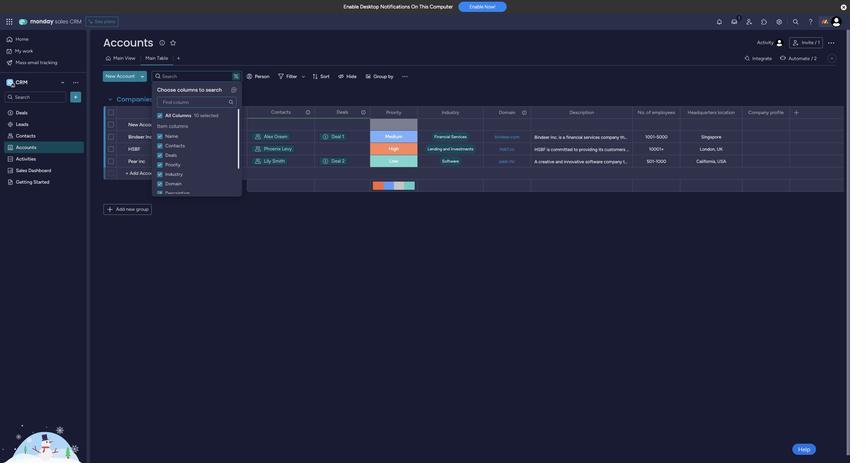 Task type: describe. For each thing, give the bounding box(es) containing it.
group
[[374, 73, 387, 79]]

search options image
[[234, 74, 239, 79]]

add new group
[[116, 206, 149, 212]]

activities
[[16, 156, 36, 162]]

deal for deal 1
[[332, 134, 341, 140]]

column information image
[[522, 110, 527, 115]]

california, usa
[[697, 159, 726, 164]]

0 vertical spatial 2
[[814, 56, 817, 61]]

1001-
[[646, 134, 657, 140]]

getting started
[[16, 179, 49, 185]]

select product image
[[6, 18, 13, 25]]

hide button
[[336, 71, 361, 82]]

apps image
[[761, 18, 768, 25]]

lottie animation element
[[0, 394, 87, 463]]

to right ways
[[750, 147, 755, 152]]

bank,
[[756, 147, 766, 152]]

california,
[[697, 159, 717, 164]]

financial
[[434, 134, 450, 139]]

/ for 2
[[811, 56, 813, 61]]

sales
[[16, 167, 27, 173]]

main for main table
[[146, 55, 156, 61]]

work
[[23, 48, 33, 54]]

mass email tracking button
[[4, 57, 73, 68]]

/ for 1
[[815, 40, 817, 45]]

usa
[[718, 159, 726, 164]]

investments
[[451, 147, 474, 151]]

options image right company
[[780, 107, 785, 118]]

workspace selection element
[[6, 78, 29, 87]]

collapse board header image
[[830, 56, 835, 61]]

london, uk
[[700, 147, 723, 152]]

svg image for deal 1
[[322, 133, 329, 140]]

filter button
[[276, 71, 308, 82]]

10 selected
[[194, 113, 218, 118]]

group by
[[374, 73, 393, 79]]

dapulse close image
[[841, 4, 847, 11]]

Search field
[[161, 72, 216, 81]]

monday sales crm
[[30, 18, 82, 25]]

Company profile field
[[747, 109, 786, 116]]

companies
[[117, 95, 153, 104]]

choose
[[157, 87, 176, 93]]

experience,
[[671, 147, 694, 152]]

filter
[[286, 73, 297, 79]]

and up including
[[768, 135, 775, 140]]

hsbf for hsbf is committed to providing its customers with the best possible experience, and offers a variety of ways to bank, including online, mobile, and in-branch.
[[535, 147, 546, 152]]

best
[[644, 147, 653, 152]]

1 horizontal spatial crm
[[70, 18, 82, 25]]

enable now!
[[470, 4, 496, 10]]

computer
[[430, 4, 453, 10]]

2 services from the left
[[723, 135, 739, 140]]

high
[[389, 146, 399, 152]]

deal 2 element
[[319, 157, 348, 165]]

0 horizontal spatial description
[[165, 190, 190, 196]]

pear.inc
[[500, 159, 515, 164]]

notifications image
[[716, 18, 723, 25]]

no. of employees
[[638, 109, 675, 115]]

0 vertical spatial is
[[559, 135, 562, 140]]

1 vertical spatial new
[[128, 122, 138, 128]]

phoenix levy element
[[252, 145, 295, 153]]

c
[[8, 79, 12, 85]]

help image
[[808, 18, 814, 25]]

and down committed
[[556, 159, 563, 164]]

help button
[[793, 444, 816, 455]]

mass email tracking
[[16, 60, 57, 65]]

contacts inside field
[[271, 109, 291, 115]]

1 inside 'button'
[[818, 40, 820, 45]]

1 horizontal spatial a
[[648, 135, 650, 140]]

headquarters location
[[688, 109, 735, 115]]

1 services from the left
[[584, 135, 600, 140]]

now!
[[485, 4, 496, 10]]

1 vertical spatial company
[[604, 159, 622, 164]]

1 vertical spatial domain
[[165, 181, 182, 187]]

bindeer inc.
[[128, 134, 153, 140]]

help
[[670, 159, 678, 164]]

and right "lending"
[[443, 147, 450, 151]]

add view image
[[177, 56, 180, 61]]

activity
[[757, 40, 774, 45]]

dashboard
[[28, 167, 51, 173]]

inc
[[139, 159, 145, 164]]

bindeer for bindeer inc.
[[128, 134, 145, 140]]

main view button
[[103, 53, 140, 64]]

to down financial
[[574, 147, 578, 152]]

priority inside field
[[386, 109, 402, 115]]

to left help
[[664, 159, 668, 164]]

Domain field
[[498, 109, 517, 116]]

No. of employees field
[[636, 109, 677, 116]]

bindeer.com
[[495, 134, 520, 139]]

on
[[411, 4, 418, 10]]

deal 1
[[332, 134, 344, 140]]

contacts for sales dashboard
[[16, 133, 36, 139]]

autopilot image
[[780, 54, 786, 62]]

list box containing deals
[[0, 105, 87, 279]]

group
[[136, 206, 149, 212]]

plans
[[104, 19, 115, 24]]

variety
[[720, 147, 733, 152]]

branch.
[[829, 147, 844, 152]]

started
[[33, 179, 49, 185]]

workspace options image
[[72, 79, 79, 86]]

email
[[28, 60, 39, 65]]

banking
[[679, 135, 695, 140]]

options image right priority field
[[408, 107, 413, 118]]

description inside field
[[570, 109, 594, 115]]

Contacts field
[[270, 108, 293, 116]]

the
[[636, 147, 643, 152]]

a creative and innovative software company that builds solutions to help people connect virtually with each other.
[[535, 159, 760, 164]]

lily
[[264, 158, 271, 164]]

see
[[95, 19, 103, 24]]

alex
[[264, 134, 273, 140]]

public board image
[[7, 179, 14, 185]]

item columns
[[157, 123, 188, 129]]

activity button
[[755, 37, 787, 48]]

1 vertical spatial 1
[[342, 134, 344, 140]]

builds
[[633, 159, 644, 164]]

to up ways
[[740, 135, 745, 140]]

offers
[[703, 147, 715, 152]]

lending and investments
[[428, 147, 474, 151]]

invite
[[802, 40, 814, 45]]

options image left company
[[733, 107, 738, 118]]

deal for deal 2
[[332, 158, 341, 164]]

this
[[419, 4, 429, 10]]

virtually
[[711, 159, 727, 164]]

pear inc
[[128, 159, 145, 164]]

businesses.
[[776, 135, 798, 140]]

lending
[[428, 147, 442, 151]]

possible
[[654, 147, 670, 152]]

automate / 2
[[789, 56, 817, 61]]

add to favorites image
[[170, 39, 176, 46]]

0 horizontal spatial priority
[[165, 162, 181, 168]]

sort
[[321, 73, 330, 79]]

a
[[535, 159, 538, 164]]

lily smith element
[[252, 157, 288, 165]]

monday
[[30, 18, 53, 25]]

main table
[[146, 55, 168, 61]]

column information image for contacts
[[306, 109, 311, 115]]

501-1000
[[647, 159, 666, 164]]

sales
[[55, 18, 68, 25]]

svg image for lily
[[255, 158, 261, 165]]

each
[[737, 159, 747, 164]]

emails settings image
[[776, 18, 783, 25]]

menu image
[[402, 73, 408, 80]]

smith
[[272, 158, 285, 164]]

and left offers
[[695, 147, 702, 152]]

london,
[[700, 147, 716, 152]]

0 horizontal spatial with
[[627, 147, 635, 152]]

1000
[[656, 159, 666, 164]]

Companies field
[[115, 95, 155, 104]]

new account button
[[103, 71, 138, 82]]

innovative
[[564, 159, 584, 164]]

arrow down image
[[300, 72, 308, 80]]

columns
[[172, 113, 191, 118]]

and left in-
[[816, 147, 823, 152]]

help
[[799, 446, 811, 453]]



Task type: vqa. For each thing, say whether or not it's contained in the screenshot.
NEW ACCOUNT BUTTON
yes



Task type: locate. For each thing, give the bounding box(es) containing it.
main left view
[[113, 55, 124, 61]]

a right offers
[[716, 147, 718, 152]]

/ inside invite / 1 'button'
[[815, 40, 817, 45]]

1 horizontal spatial svg image
[[322, 133, 329, 140]]

/ right invite
[[815, 40, 817, 45]]

1 vertical spatial /
[[811, 56, 813, 61]]

option
[[0, 106, 87, 108]]

svg image left phoenix
[[255, 146, 261, 152]]

and
[[696, 135, 703, 140], [768, 135, 775, 140], [443, 147, 450, 151], [695, 147, 702, 152], [816, 147, 823, 152], [556, 159, 563, 164]]

to left search
[[199, 87, 204, 93]]

account right all
[[173, 109, 191, 115]]

main table button
[[140, 53, 173, 64]]

account left angle down icon
[[117, 73, 135, 79]]

enable desktop notifications on this computer
[[344, 4, 453, 10]]

0 horizontal spatial a
[[563, 135, 565, 140]]

1 horizontal spatial of
[[674, 135, 678, 140]]

new down main view button
[[106, 73, 116, 79]]

2 horizontal spatial account
[[173, 109, 191, 115]]

home
[[16, 36, 29, 42]]

public dashboard image
[[7, 167, 14, 173]]

hsbf for hsbf
[[128, 146, 140, 152]]

1 horizontal spatial account
[[139, 122, 158, 128]]

with left the
[[627, 147, 635, 152]]

range
[[662, 135, 673, 140]]

svg image inside phoenix levy "element"
[[255, 146, 261, 152]]

all
[[165, 113, 171, 118]]

deal 2
[[332, 158, 345, 164]]

crm
[[70, 18, 82, 25], [16, 79, 28, 86]]

account up bindeer inc.
[[139, 122, 158, 128]]

deals
[[337, 109, 348, 115], [16, 110, 28, 115], [165, 152, 177, 158]]

integrate
[[753, 56, 772, 61]]

home button
[[4, 34, 73, 45]]

my work
[[15, 48, 33, 54]]

contacts up green
[[271, 109, 291, 115]]

view
[[125, 55, 135, 61]]

getting
[[16, 179, 32, 185]]

enable inside button
[[470, 4, 484, 10]]

creative
[[539, 159, 555, 164]]

2 inside deal 2 element
[[342, 158, 345, 164]]

columns for item
[[169, 123, 188, 129]]

new account up bindeer inc.
[[128, 122, 158, 128]]

options image down workspace options icon
[[72, 94, 79, 100]]

priority down "name"
[[165, 162, 181, 168]]

svg image inside deal 1 element
[[322, 133, 329, 140]]

green
[[274, 134, 287, 140]]

selected
[[200, 113, 218, 118]]

1 vertical spatial 2
[[342, 158, 345, 164]]

inc. for bindeer inc.
[[146, 134, 153, 140]]

0 horizontal spatial new
[[106, 73, 116, 79]]

svg image inside alex green "element"
[[255, 133, 261, 140]]

singapore
[[702, 134, 722, 140]]

deals up deal 1
[[337, 109, 348, 115]]

Headquarters location field
[[686, 109, 737, 116]]

/ right automate
[[811, 56, 813, 61]]

v2 search image
[[156, 73, 161, 80]]

contacts down 'leads'
[[16, 133, 36, 139]]

a left the wide
[[648, 135, 650, 140]]

contacts down "name"
[[165, 143, 185, 149]]

deals down "name"
[[165, 152, 177, 158]]

deal
[[332, 134, 341, 140], [332, 158, 341, 164]]

table
[[157, 55, 168, 61]]

company
[[749, 109, 769, 115]]

including
[[767, 147, 785, 152]]

1 horizontal spatial is
[[559, 135, 562, 140]]

1 horizontal spatial contacts
[[165, 143, 185, 149]]

of right no.
[[647, 109, 651, 115]]

1 vertical spatial new account
[[128, 122, 158, 128]]

industry inside field
[[442, 109, 459, 115]]

services up variety
[[723, 135, 739, 140]]

ways
[[739, 147, 749, 152]]

0 horizontal spatial inc.
[[146, 134, 153, 140]]

0 horizontal spatial hsbf
[[128, 146, 140, 152]]

svg image inside lily smith element
[[255, 158, 261, 165]]

2 horizontal spatial deals
[[337, 109, 348, 115]]

0 vertical spatial new
[[106, 73, 116, 79]]

1 horizontal spatial with
[[728, 159, 736, 164]]

list box
[[0, 105, 87, 279]]

0 vertical spatial domain
[[499, 109, 515, 115]]

account inside button
[[117, 73, 135, 79]]

enable for enable desktop notifications on this computer
[[344, 4, 359, 10]]

1 horizontal spatial accounts
[[103, 35, 153, 50]]

options image
[[827, 39, 835, 47], [72, 94, 79, 100], [408, 107, 413, 118], [521, 107, 526, 118], [671, 107, 676, 118], [733, 107, 738, 118], [780, 107, 785, 118]]

see plans
[[95, 19, 115, 24]]

deal down deal 1 element
[[332, 158, 341, 164]]

0 horizontal spatial main
[[113, 55, 124, 61]]

deals up 'leads'
[[16, 110, 28, 115]]

1 horizontal spatial services
[[723, 135, 739, 140]]

deal up deal 2
[[332, 134, 341, 140]]

1 vertical spatial that
[[623, 159, 631, 164]]

1 vertical spatial deal
[[332, 158, 341, 164]]

options image right deals field
[[361, 106, 365, 118]]

to
[[199, 87, 204, 93], [740, 135, 745, 140], [574, 147, 578, 152], [750, 147, 755, 152], [664, 159, 668, 164]]

0 horizontal spatial bindeer
[[128, 134, 145, 140]]

0 horizontal spatial account
[[117, 73, 135, 79]]

0 horizontal spatial 2
[[342, 158, 345, 164]]

main
[[113, 55, 124, 61], [146, 55, 156, 61]]

that left provides
[[621, 135, 629, 140]]

inc. left "name"
[[146, 134, 153, 140]]

1 main from the left
[[113, 55, 124, 61]]

people
[[679, 159, 693, 164]]

1 vertical spatial accounts
[[16, 144, 36, 150]]

1 vertical spatial is
[[547, 147, 550, 152]]

Accounts field
[[102, 35, 155, 50]]

enable for enable now!
[[470, 4, 484, 10]]

0 vertical spatial account
[[117, 73, 135, 79]]

2 main from the left
[[146, 55, 156, 61]]

is up committed
[[559, 135, 562, 140]]

1 vertical spatial account
[[173, 109, 191, 115]]

deal 1 element
[[319, 133, 347, 141]]

1 horizontal spatial bindeer
[[535, 135, 550, 140]]

svg image for deal
[[322, 158, 329, 165]]

hide
[[347, 73, 357, 79]]

phoenix levy
[[264, 146, 292, 152]]

0 horizontal spatial domain
[[165, 181, 182, 187]]

0 vertical spatial deal
[[332, 134, 341, 140]]

1 horizontal spatial /
[[815, 40, 817, 45]]

enable
[[344, 4, 359, 10], [470, 4, 484, 10]]

1 vertical spatial columns
[[169, 123, 188, 129]]

lily smith
[[264, 158, 285, 164]]

1 options image from the left
[[305, 106, 310, 118]]

1 horizontal spatial domain
[[499, 109, 515, 115]]

1 horizontal spatial enable
[[470, 4, 484, 10]]

bindeer up creative
[[535, 135, 550, 140]]

1 horizontal spatial main
[[146, 55, 156, 61]]

of
[[647, 109, 651, 115], [674, 135, 678, 140], [734, 147, 738, 152]]

1 horizontal spatial 2
[[814, 56, 817, 61]]

customers
[[605, 147, 626, 152]]

0 vertical spatial columns
[[177, 87, 198, 93]]

2 down deal 1
[[342, 158, 345, 164]]

bindeer for bindeer inc. is a financial services company that provides a wide range of banking and investing services to individuals and businesses.
[[535, 135, 550, 140]]

deals inside field
[[337, 109, 348, 115]]

committed
[[551, 147, 573, 152]]

0 horizontal spatial crm
[[16, 79, 28, 86]]

bindeer
[[128, 134, 145, 140], [535, 135, 550, 140]]

choose columns to search
[[157, 87, 222, 93]]

1 horizontal spatial 1
[[818, 40, 820, 45]]

0 horizontal spatial deals
[[16, 110, 28, 115]]

1 deal from the top
[[332, 134, 341, 140]]

1 vertical spatial industry
[[165, 171, 183, 177]]

svg image
[[255, 133, 261, 140], [255, 158, 261, 165], [322, 158, 329, 165]]

options image for contacts
[[305, 106, 310, 118]]

its
[[599, 147, 604, 152]]

svg image inside deal 2 element
[[322, 158, 329, 165]]

investing
[[704, 135, 722, 140]]

1 horizontal spatial industry
[[442, 109, 459, 115]]

medium
[[385, 134, 403, 140]]

0 horizontal spatial /
[[811, 56, 813, 61]]

0 vertical spatial accounts
[[103, 35, 153, 50]]

invite / 1 button
[[790, 37, 823, 48]]

Deals field
[[335, 108, 350, 116]]

inc. up committed
[[551, 135, 558, 140]]

location
[[718, 109, 735, 115]]

1 right invite
[[818, 40, 820, 45]]

employees
[[652, 109, 675, 115]]

options image up range
[[671, 107, 676, 118]]

column information image right deals field
[[361, 109, 366, 115]]

1 horizontal spatial deals
[[165, 152, 177, 158]]

invite members image
[[746, 18, 753, 25]]

1 image
[[736, 14, 742, 22]]

of right range
[[674, 135, 678, 140]]

search image
[[228, 99, 234, 105]]

hsbf.co link
[[499, 146, 516, 152]]

individuals
[[746, 135, 766, 140]]

christina overa image
[[831, 16, 842, 27]]

a
[[563, 135, 565, 140], [648, 135, 650, 140], [716, 147, 718, 152]]

1 vertical spatial with
[[728, 159, 736, 164]]

1 horizontal spatial new
[[128, 122, 138, 128]]

0 vertical spatial priority
[[386, 109, 402, 115]]

column information image
[[306, 109, 311, 115], [361, 109, 366, 115]]

svg image for alex
[[255, 133, 261, 140]]

options image
[[305, 106, 310, 118], [361, 106, 365, 118]]

person
[[255, 73, 269, 79]]

svg image left deal 2
[[322, 158, 329, 165]]

0 vertical spatial company
[[601, 135, 619, 140]]

enable left now!
[[470, 4, 484, 10]]

a left financial
[[563, 135, 565, 140]]

leads
[[16, 121, 28, 127]]

1 vertical spatial crm
[[16, 79, 28, 86]]

Description field
[[568, 109, 596, 116]]

options image up collapse board header icon
[[827, 39, 835, 47]]

2 options image from the left
[[361, 106, 365, 118]]

0 vertical spatial /
[[815, 40, 817, 45]]

my work button
[[4, 46, 73, 57]]

0 horizontal spatial of
[[647, 109, 651, 115]]

Priority field
[[385, 109, 403, 116]]

0 vertical spatial svg image
[[322, 133, 329, 140]]

1 horizontal spatial priority
[[386, 109, 402, 115]]

columns down all columns at top left
[[169, 123, 188, 129]]

1 vertical spatial svg image
[[255, 146, 261, 152]]

of inside field
[[647, 109, 651, 115]]

priority up medium
[[386, 109, 402, 115]]

main left "table"
[[146, 55, 156, 61]]

hsbf up pear
[[128, 146, 140, 152]]

v2 user feedback image
[[232, 87, 237, 93]]

with right usa on the right top of the page
[[728, 159, 736, 164]]

2 horizontal spatial a
[[716, 147, 718, 152]]

0 vertical spatial industry
[[442, 109, 459, 115]]

/
[[815, 40, 817, 45], [811, 56, 813, 61]]

search everything image
[[793, 18, 799, 25]]

and right banking
[[696, 135, 703, 140]]

hsbf is committed to providing its customers with the best possible experience, and offers a variety of ways to bank, including online, mobile, and in-branch.
[[535, 147, 844, 152]]

alex green
[[264, 134, 287, 140]]

0 horizontal spatial options image
[[305, 106, 310, 118]]

mass
[[16, 60, 26, 65]]

accounts up view
[[103, 35, 153, 50]]

options image for deals
[[361, 106, 365, 118]]

0 horizontal spatial column information image
[[306, 109, 311, 115]]

bindeer up pear inc
[[128, 134, 145, 140]]

0 vertical spatial new account
[[106, 73, 135, 79]]

crm inside workspace selection element
[[16, 79, 28, 86]]

svg image left lily at the top
[[255, 158, 261, 165]]

new account down main view button
[[106, 73, 135, 79]]

is
[[559, 135, 562, 140], [547, 147, 550, 152]]

1 vertical spatial priority
[[165, 162, 181, 168]]

contacts for industry
[[165, 143, 185, 149]]

bindeer.com link
[[494, 134, 521, 139]]

Find column search field
[[157, 97, 237, 108]]

1 vertical spatial description
[[165, 190, 190, 196]]

main for main view
[[113, 55, 124, 61]]

2 horizontal spatial of
[[734, 147, 738, 152]]

2 vertical spatial contacts
[[165, 143, 185, 149]]

lottie animation image
[[0, 394, 87, 463]]

1 horizontal spatial description
[[570, 109, 594, 115]]

angle down image
[[141, 74, 144, 79]]

0 horizontal spatial is
[[547, 147, 550, 152]]

column information image right contacts field
[[306, 109, 311, 115]]

priority
[[386, 109, 402, 115], [165, 162, 181, 168]]

company up customers
[[601, 135, 619, 140]]

enable left desktop
[[344, 4, 359, 10]]

1 vertical spatial contacts
[[16, 133, 36, 139]]

0 horizontal spatial accounts
[[16, 144, 36, 150]]

0 horizontal spatial enable
[[344, 4, 359, 10]]

svg image
[[322, 133, 329, 140], [255, 146, 261, 152]]

company down customers
[[604, 159, 622, 164]]

workspace image
[[6, 79, 13, 86]]

svg image left deal 1
[[322, 133, 329, 140]]

services up providing
[[584, 135, 600, 140]]

0 vertical spatial description
[[570, 109, 594, 115]]

0 horizontal spatial industry
[[165, 171, 183, 177]]

Industry field
[[440, 109, 461, 116]]

is up creative
[[547, 147, 550, 152]]

show board description image
[[158, 39, 166, 46]]

svg image for phoenix levy
[[255, 146, 261, 152]]

new
[[126, 206, 135, 212]]

software
[[585, 159, 603, 164]]

pear.inc link
[[498, 159, 516, 164]]

online,
[[786, 147, 799, 152]]

2 horizontal spatial contacts
[[271, 109, 291, 115]]

inbox image
[[731, 18, 738, 25]]

search
[[206, 87, 222, 93]]

2 vertical spatial of
[[734, 147, 738, 152]]

1 down deals field
[[342, 134, 344, 140]]

accounts inside list box
[[16, 144, 36, 150]]

2 right automate
[[814, 56, 817, 61]]

domain inside field
[[499, 109, 515, 115]]

0 vertical spatial with
[[627, 147, 635, 152]]

new account inside button
[[106, 73, 135, 79]]

columns for choose
[[177, 87, 198, 93]]

pear
[[128, 159, 138, 164]]

solutions
[[645, 159, 663, 164]]

column information image for deals
[[361, 109, 366, 115]]

desktop
[[360, 4, 379, 10]]

2 column information image from the left
[[361, 109, 366, 115]]

0 vertical spatial that
[[621, 135, 629, 140]]

1 horizontal spatial column information image
[[361, 109, 366, 115]]

contacts inside list box
[[16, 133, 36, 139]]

0 vertical spatial of
[[647, 109, 651, 115]]

2 vertical spatial account
[[139, 122, 158, 128]]

accounts up activities
[[16, 144, 36, 150]]

crm right sales
[[70, 18, 82, 25]]

0 horizontal spatial contacts
[[16, 133, 36, 139]]

new up bindeer inc.
[[128, 122, 138, 128]]

0 vertical spatial 1
[[818, 40, 820, 45]]

1 vertical spatial of
[[674, 135, 678, 140]]

svg image left alex
[[255, 133, 261, 140]]

1 horizontal spatial inc.
[[551, 135, 558, 140]]

wide
[[651, 135, 661, 140]]

contacts
[[271, 109, 291, 115], [16, 133, 36, 139], [165, 143, 185, 149]]

financial services
[[434, 134, 467, 139]]

None search field
[[157, 97, 237, 108]]

0 vertical spatial crm
[[70, 18, 82, 25]]

dapulse integrations image
[[745, 56, 750, 61]]

that left builds
[[623, 159, 631, 164]]

1 horizontal spatial options image
[[361, 106, 365, 118]]

0 horizontal spatial 1
[[342, 134, 344, 140]]

0 vertical spatial contacts
[[271, 109, 291, 115]]

inc. for bindeer inc. is a financial services company that provides a wide range of banking and investing services to individuals and businesses.
[[551, 135, 558, 140]]

see plans button
[[86, 17, 118, 27]]

add new group button
[[104, 204, 152, 215]]

new inside button
[[106, 73, 116, 79]]

hsbf up a
[[535, 147, 546, 152]]

0 horizontal spatial services
[[584, 135, 600, 140]]

1 column information image from the left
[[306, 109, 311, 115]]

of left ways
[[734, 147, 738, 152]]

Search in workspace field
[[14, 93, 57, 101]]

0 horizontal spatial svg image
[[255, 146, 261, 152]]

in-
[[824, 147, 829, 152]]

2 deal from the top
[[332, 158, 341, 164]]

10
[[194, 113, 199, 118]]

options image right contacts field
[[305, 106, 310, 118]]

bindeer inc. is a financial services company that provides a wide range of banking and investing services to individuals and businesses.
[[535, 135, 798, 140]]

options image right domain field
[[521, 107, 526, 118]]

alex green element
[[252, 133, 291, 141]]

columns down search field
[[177, 87, 198, 93]]

crm right workspace icon
[[16, 79, 28, 86]]



